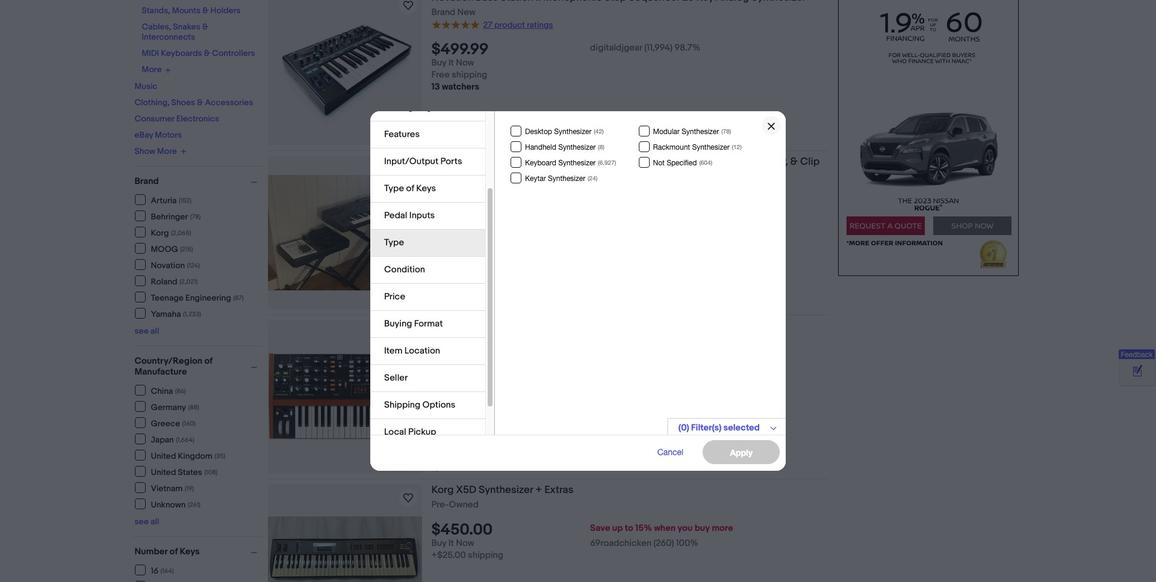 Task type: vqa. For each thing, say whether or not it's contained in the screenshot.


Task type: locate. For each thing, give the bounding box(es) containing it.
(78) up rackmount synthesizer (12)
[[721, 128, 731, 135]]

apply button
[[703, 441, 780, 465]]

watch roland e70 synthesizer with stand, foot pedal, seat, fabric cover, & clip light image
[[401, 163, 415, 177]]

3 free from the top
[[431, 420, 450, 431]]

local pickup
[[384, 427, 436, 438]]

1 vertical spatial now
[[456, 408, 474, 419]]

united down 'japan'
[[151, 451, 176, 462]]

local
[[384, 427, 406, 438]]

see all button down yamaha on the left of page
[[135, 326, 159, 337]]

modular
[[653, 128, 680, 136]]

ratings down the behringer poly d polyphonic analog synthesizer brand new
[[522, 358, 549, 368]]

(124)
[[187, 262, 200, 269]]

& left clip
[[790, 156, 798, 168]]

1 vertical spatial free
[[431, 246, 450, 258]]

ratings inside the 2 product ratings link
[[522, 358, 549, 368]]

(261)
[[188, 501, 201, 509]]

handheld synthesizer (8)
[[525, 143, 605, 152]]

vietnam
[[151, 484, 183, 494]]

2 vertical spatial buy
[[431, 538, 446, 550]]

stands,
[[142, 5, 170, 16]]

music
[[135, 81, 157, 91]]

united
[[151, 451, 176, 462], [151, 468, 176, 478]]

roland (2,021)
[[151, 277, 198, 287]]

2 type from the top
[[384, 237, 404, 249]]

0 horizontal spatial keys
[[180, 547, 200, 558]]

1 vertical spatial it
[[448, 408, 454, 419]]

1 united from the top
[[151, 451, 176, 462]]

1 horizontal spatial roland
[[481, 156, 513, 168]]

(88)
[[188, 404, 199, 412]]

buy inside digitaldjgear (11,994) 98.7% buy it now free shipping 13 watchers
[[431, 57, 446, 69]]

keys
[[416, 183, 436, 195], [180, 547, 200, 558]]

roland for e70
[[481, 156, 513, 168]]

korg up moog
[[151, 228, 169, 238]]

see all for brand
[[135, 326, 159, 337]]

1 vertical spatial all
[[151, 517, 159, 528]]

see all
[[135, 326, 159, 337], [135, 517, 159, 528]]

owned down light
[[449, 184, 479, 195]]

buy inside list price: $599.00 buy it now free shipping 184 watchers
[[431, 408, 446, 419]]

x5d
[[456, 485, 476, 497]]

watchers right 184
[[448, 432, 485, 443]]

0 vertical spatial new
[[457, 7, 476, 18]]

of for country/region
[[204, 356, 213, 367]]

0 horizontal spatial behringer
[[151, 212, 188, 222]]

buy for 184
[[431, 408, 446, 419]]

1 see all button from the top
[[135, 326, 159, 337]]

clothing,
[[135, 97, 170, 107]]

1 vertical spatial of
[[204, 356, 213, 367]]

69roadchicken
[[590, 538, 652, 550]]

& up electronics
[[197, 97, 203, 107]]

synthesizer for modular synthesizer
[[682, 128, 719, 136]]

all down yamaha on the left of page
[[151, 326, 159, 337]]

it
[[448, 57, 454, 69], [448, 408, 454, 419], [448, 538, 454, 550]]

1 vertical spatial (78)
[[190, 213, 201, 221]]

0 vertical spatial see all
[[135, 326, 159, 337]]

see all button for brand
[[135, 326, 159, 337]]

3 buy from the top
[[431, 538, 446, 550]]

0 horizontal spatial (78)
[[190, 213, 201, 221]]

watch behringer poly d polyphonic analog synthesizer image
[[401, 327, 415, 341]]

all for brand
[[151, 326, 159, 337]]

1 vertical spatial product
[[490, 358, 521, 368]]

pre- right watch korg x5d  synthesizer + extras icon
[[431, 500, 449, 511]]

0 horizontal spatial korg
[[151, 228, 169, 238]]

0 vertical spatial keys
[[416, 183, 436, 195]]

2 all from the top
[[151, 517, 159, 528]]

27
[[483, 20, 493, 30]]

&
[[202, 5, 209, 16], [202, 22, 208, 32], [204, 48, 210, 58], [197, 97, 203, 107], [790, 156, 798, 168]]

shipping inside list price: $599.00 buy it now free shipping 184 watchers
[[452, 420, 487, 431]]

now inside list price: $599.00 buy it now free shipping 184 watchers
[[456, 408, 474, 419]]

1 vertical spatial brand
[[135, 176, 159, 187]]

keyboards
[[161, 48, 202, 58]]

cables, snakes & interconnects link
[[142, 22, 208, 42]]

more down midi
[[142, 65, 162, 75]]

now inside digitaldjgear (11,994) 98.7% buy it now free shipping 13 watchers
[[456, 57, 474, 69]]

0 horizontal spatial roland
[[151, 277, 177, 287]]

tab list
[[370, 2, 485, 474]]

0 vertical spatial behringer
[[151, 212, 188, 222]]

roland for (2,021)
[[151, 277, 177, 287]]

1 it from the top
[[448, 57, 454, 69]]

0 vertical spatial now
[[456, 57, 474, 69]]

it inside list price: $599.00 buy it now free shipping 184 watchers
[[448, 408, 454, 419]]

0 vertical spatial (78)
[[721, 128, 731, 135]]

keys for type of keys
[[416, 183, 436, 195]]

keys down light
[[416, 183, 436, 195]]

(108)
[[204, 469, 218, 477]]

0 vertical spatial buy
[[431, 57, 446, 69]]

buy down list
[[431, 408, 446, 419]]

owned down x5d
[[449, 500, 479, 511]]

watchers for 13
[[442, 81, 479, 93]]

2 see from the top
[[135, 517, 149, 528]]

synthesizer for keytar synthesizer
[[548, 175, 585, 183]]

greece (160)
[[151, 419, 196, 429]]

0 vertical spatial united
[[151, 451, 176, 462]]

states
[[178, 468, 202, 478]]

new up 27 product ratings link
[[457, 7, 476, 18]]

16
[[151, 566, 158, 577]]

see up number
[[135, 517, 149, 528]]

1 vertical spatial see all
[[135, 517, 159, 528]]

buy inside save up to 15% when you buy more buy it now
[[431, 538, 446, 550]]

pre- inside "korg x5d  synthesizer + extras pre-owned"
[[431, 500, 449, 511]]

korg x5d  synthesizer + extras pre-owned
[[431, 485, 574, 511]]

0 vertical spatial type
[[384, 183, 404, 195]]

2 owned from the top
[[449, 500, 479, 511]]

watchers inside list price: $599.00 buy it now free shipping 184 watchers
[[448, 432, 485, 443]]

13
[[431, 81, 440, 93]]

it up +$25.00
[[448, 538, 454, 550]]

teenage engineering (87)
[[151, 293, 244, 303]]

1 vertical spatial see all button
[[135, 517, 159, 528]]

free inside digitaldjgear (11,994) 98.7% buy it now free shipping 13 watchers
[[431, 69, 450, 81]]

type down watch roland e70 synthesizer with stand, foot pedal, seat, fabric cover, & clip light icon
[[384, 183, 404, 195]]

show more button
[[135, 146, 187, 157]]

cancel
[[657, 448, 684, 458]]

shipping down offer
[[470, 234, 505, 246]]

or
[[431, 222, 440, 234]]

item
[[384, 346, 403, 357]]

new listing
[[431, 157, 478, 167]]

now
[[456, 57, 474, 69], [456, 408, 474, 419], [456, 538, 474, 550]]

2 united from the top
[[151, 468, 176, 478]]

2 pre- from the top
[[431, 500, 449, 511]]

roland e70 synthesizer with stand, foot pedal, seat, fabric cover, & clip light image
[[268, 175, 422, 291]]

type of keys
[[384, 183, 436, 195]]

ratings inside 27 product ratings link
[[527, 20, 553, 30]]

product for 2
[[490, 358, 521, 368]]

shipping down $450.00
[[468, 551, 503, 562]]

0 vertical spatial see all button
[[135, 326, 159, 337]]

0 vertical spatial korg
[[151, 228, 169, 238]]

buy up 13
[[431, 57, 446, 69]]

watchers right 13
[[442, 81, 479, 93]]

1 free from the top
[[431, 69, 450, 81]]

type down pedal
[[384, 237, 404, 249]]

& inside music clothing, shoes & accessories consumer electronics ebay motors
[[197, 97, 203, 107]]

music link
[[135, 81, 157, 91]]

behringer for (78)
[[151, 212, 188, 222]]

3 it from the top
[[448, 538, 454, 550]]

free up 13
[[431, 69, 450, 81]]

now down 27 product ratings link
[[456, 57, 474, 69]]

stands, mounts & holders cables, snakes & interconnects midi keyboards & controllers
[[142, 5, 255, 58]]

2 free from the top
[[431, 246, 450, 258]]

vietnam (19)
[[151, 484, 194, 494]]

see for country/region of manufacture
[[135, 517, 149, 528]]

see all button down unknown
[[135, 517, 159, 528]]

consumer electronics link
[[135, 114, 219, 124]]

(604)
[[699, 159, 712, 166]]

pre- down light
[[431, 184, 449, 195]]

shipping down $499.99
[[452, 69, 487, 81]]

synthesizer inside the behringer poly d polyphonic analog synthesizer brand new
[[601, 330, 655, 342]]

brand up arturia
[[135, 176, 159, 187]]

1 horizontal spatial (78)
[[721, 128, 731, 135]]

it down brand new
[[448, 57, 454, 69]]

0 vertical spatial it
[[448, 57, 454, 69]]

$450.00
[[431, 522, 493, 540]]

0 vertical spatial brand
[[431, 7, 455, 18]]

0 vertical spatial free
[[431, 69, 450, 81]]

free for list price: $599.00 buy it now free shipping 184 watchers
[[431, 420, 450, 431]]

free down +$149.99
[[431, 246, 450, 258]]

it inside digitaldjgear (11,994) 98.7% buy it now free shipping 13 watchers
[[448, 57, 454, 69]]

1 vertical spatial keys
[[180, 547, 200, 558]]

shipping
[[384, 400, 420, 411]]

0 vertical spatial pre-
[[431, 184, 449, 195]]

0 vertical spatial product
[[494, 20, 525, 30]]

dialog
[[0, 0, 1156, 583]]

of for number
[[170, 547, 178, 558]]

2 horizontal spatial of
[[406, 183, 414, 195]]

it inside save up to 15% when you buy more buy it now
[[448, 538, 454, 550]]

see all button for country/region of manufacture
[[135, 517, 159, 528]]

e70
[[516, 156, 533, 168]]

feedback
[[1121, 351, 1153, 359]]

1 horizontal spatial behringer
[[431, 330, 477, 342]]

behringer (78)
[[151, 212, 201, 222]]

modular synthesizer (78)
[[653, 128, 731, 136]]

of up (164)
[[170, 547, 178, 558]]

(12)
[[732, 143, 742, 151]]

brand for brand
[[135, 176, 159, 187]]

ratings
[[527, 20, 553, 30], [522, 358, 549, 368]]

+$149.99
[[431, 234, 468, 246]]

0 horizontal spatial of
[[170, 547, 178, 558]]

1 vertical spatial watchers
[[448, 432, 485, 443]]

united up vietnam
[[151, 468, 176, 478]]

roland inside roland e70 synthesizer with stand, foot pedal, seat, fabric cover, & clip light
[[481, 156, 513, 168]]

see for brand
[[135, 326, 149, 337]]

you
[[678, 523, 693, 535]]

snakes
[[173, 22, 200, 32]]

now for 13
[[456, 57, 474, 69]]

germany (88)
[[151, 403, 199, 413]]

pre-
[[431, 184, 449, 195], [431, 500, 449, 511]]

mounts
[[172, 5, 201, 16]]

manufacture
[[135, 367, 187, 378]]

1 vertical spatial see
[[135, 517, 149, 528]]

1 see from the top
[[135, 326, 149, 337]]

germany
[[151, 403, 186, 413]]

free up 184
[[431, 420, 450, 431]]

behringer left poly
[[431, 330, 477, 342]]

arturia
[[151, 195, 177, 206]]

it for 184
[[448, 408, 454, 419]]

behringer up "korg (2,065)"
[[151, 212, 188, 222]]

see all down yamaha on the left of page
[[135, 326, 159, 337]]

1 see all from the top
[[135, 326, 159, 337]]

all down unknown
[[151, 517, 159, 528]]

2 vertical spatial now
[[456, 538, 474, 550]]

roland left e70 on the left
[[481, 156, 513, 168]]

watch korg x5d  synthesizer + extras image
[[401, 491, 415, 506]]

0 vertical spatial owned
[[449, 184, 479, 195]]

roland up teenage
[[151, 277, 177, 287]]

ratings for 2 product ratings
[[522, 358, 549, 368]]

type for type
[[384, 237, 404, 249]]

buy up +$25.00
[[431, 538, 446, 550]]

heading
[[431, 0, 806, 4]]

keys for number of keys
[[180, 547, 200, 558]]

synthesizer inside roland e70 synthesizer with stand, foot pedal, seat, fabric cover, & clip light
[[535, 156, 590, 168]]

2 vertical spatial free
[[431, 420, 450, 431]]

of inside country/region of manufacture
[[204, 356, 213, 367]]

(78) down the "(152)"
[[190, 213, 201, 221]]

keys right number
[[180, 547, 200, 558]]

see up country/region
[[135, 326, 149, 337]]

0 vertical spatial ratings
[[527, 20, 553, 30]]

dialog containing analog/digital
[[0, 0, 1156, 583]]

brand right watch novation bass station ii monophonic step sequencer 25 key analog synthesizer image
[[431, 7, 455, 18]]

product right 2
[[490, 358, 521, 368]]

watch novation bass station ii monophonic step sequencer 25 key analog synthesizer image
[[401, 0, 415, 13]]

ratings up digitaldjgear (11,994) 98.7% buy it now free shipping 13 watchers in the top of the page
[[527, 20, 553, 30]]

0 vertical spatial roland
[[481, 156, 513, 168]]

behringer poly d polyphonic analog synthesizer image
[[268, 354, 422, 441]]

now up +$25.00
[[456, 538, 474, 550]]

2 see all from the top
[[135, 517, 159, 528]]

free inside list price: $599.00 buy it now free shipping 184 watchers
[[431, 420, 450, 431]]

0 vertical spatial of
[[406, 183, 414, 195]]

1 vertical spatial pre-
[[431, 500, 449, 511]]

3 now from the top
[[456, 538, 474, 550]]

1 vertical spatial more
[[157, 146, 177, 156]]

product right 27
[[494, 20, 525, 30]]

more down the motors
[[157, 146, 177, 156]]

see all button
[[135, 326, 159, 337], [135, 517, 159, 528]]

korg left x5d
[[431, 485, 454, 497]]

new up the 2 product ratings link
[[457, 345, 476, 357]]

it down price: at the bottom left
[[448, 408, 454, 419]]

1 vertical spatial ratings
[[522, 358, 549, 368]]

behringer inside the behringer poly d polyphonic analog synthesizer brand new
[[431, 330, 477, 342]]

0 vertical spatial watchers
[[442, 81, 479, 93]]

shipping down price: at the bottom left
[[452, 420, 487, 431]]

new up light
[[431, 157, 448, 167]]

shipping options
[[384, 400, 455, 411]]

list
[[431, 396, 446, 407]]

of right country/region
[[204, 356, 213, 367]]

united for united states
[[151, 468, 176, 478]]

1 horizontal spatial korg
[[431, 485, 454, 497]]

2 buy from the top
[[431, 408, 446, 419]]

1 vertical spatial type
[[384, 237, 404, 249]]

(24)
[[588, 175, 598, 182]]

1 vertical spatial korg
[[431, 485, 454, 497]]

1 horizontal spatial keys
[[416, 183, 436, 195]]

more
[[142, 65, 162, 75], [157, 146, 177, 156]]

selected
[[724, 423, 760, 434]]

brand down format
[[431, 345, 455, 357]]

brand inside the behringer poly d polyphonic analog synthesizer brand new
[[431, 345, 455, 357]]

1 now from the top
[[456, 57, 474, 69]]

2 vertical spatial of
[[170, 547, 178, 558]]

2 vertical spatial brand
[[431, 345, 455, 357]]

2 it from the top
[[448, 408, 454, 419]]

of down watch roland e70 synthesizer with stand, foot pedal, seat, fabric cover, & clip light icon
[[406, 183, 414, 195]]

2 vertical spatial new
[[457, 345, 476, 357]]

now down price: at the bottom left
[[456, 408, 474, 419]]

advertisement region
[[838, 0, 1019, 276]]

see all down unknown
[[135, 517, 159, 528]]

korg inside "korg x5d  synthesizer + extras pre-owned"
[[431, 485, 454, 497]]

1 vertical spatial owned
[[449, 500, 479, 511]]

1 buy from the top
[[431, 57, 446, 69]]

1 vertical spatial behringer
[[431, 330, 477, 342]]

ebay motors link
[[135, 130, 182, 140]]

shoes
[[171, 97, 195, 107]]

2 see all button from the top
[[135, 517, 159, 528]]

1 vertical spatial buy
[[431, 408, 446, 419]]

0 vertical spatial all
[[151, 326, 159, 337]]

filter(s)
[[691, 423, 722, 434]]

1 horizontal spatial of
[[204, 356, 213, 367]]

ratings for 27 product ratings
[[527, 20, 553, 30]]

korg for (2,065)
[[151, 228, 169, 238]]

$159.00
[[431, 205, 486, 224]]

2 vertical spatial it
[[448, 538, 454, 550]]

novation bass station ii monophonic step sequencer 25 key analog synthesizer image
[[268, 0, 422, 146]]

1 vertical spatial roland
[[151, 277, 177, 287]]

1 type from the top
[[384, 183, 404, 195]]

1 vertical spatial new
[[431, 157, 448, 167]]

watchers inside digitaldjgear (11,994) 98.7% buy it now free shipping 13 watchers
[[442, 81, 479, 93]]

0 vertical spatial see
[[135, 326, 149, 337]]

midi
[[142, 48, 159, 58]]

1 all from the top
[[151, 326, 159, 337]]

2 now from the top
[[456, 408, 474, 419]]

& right mounts
[[202, 5, 209, 16]]

pedal
[[384, 210, 407, 222]]

1 vertical spatial united
[[151, 468, 176, 478]]

korg x5d  synthesizer + extras heading
[[431, 485, 574, 497]]



Task type: describe. For each thing, give the bounding box(es) containing it.
korg for x5d
[[431, 485, 454, 497]]

seller
[[384, 373, 408, 384]]

with
[[592, 156, 611, 168]]

format
[[414, 319, 443, 330]]

more button
[[142, 64, 171, 75]]

music clothing, shoes & accessories consumer electronics ebay motors
[[135, 81, 253, 140]]

free inside or best offer +$149.99 shipping free returns
[[431, 246, 450, 258]]

27 product ratings
[[483, 20, 553, 30]]

foot
[[646, 156, 667, 168]]

pickup
[[408, 427, 436, 438]]

china
[[151, 386, 173, 397]]

(78) inside behringer (78)
[[190, 213, 201, 221]]

buy
[[695, 523, 710, 535]]

shipping inside 69roadchicken (260) 100% +$25.00 shipping
[[468, 551, 503, 562]]

now inside save up to 15% when you buy more buy it now
[[456, 538, 474, 550]]

(2,065)
[[171, 229, 191, 237]]

(78) inside modular synthesizer (78)
[[721, 128, 731, 135]]

(35)
[[214, 453, 225, 460]]

digitaldjgear
[[590, 42, 642, 54]]

options
[[422, 400, 455, 411]]

keytar
[[525, 175, 546, 183]]

more
[[712, 523, 733, 535]]

+$25.00
[[431, 551, 466, 562]]

(215)
[[180, 245, 193, 253]]

apply
[[730, 448, 753, 458]]

motors
[[155, 130, 182, 140]]

returns
[[452, 246, 481, 258]]

behringer poly d polyphonic analog synthesizer heading
[[431, 330, 655, 342]]

& right keyboards
[[204, 48, 210, 58]]

& right snakes
[[202, 22, 208, 32]]

teenage
[[151, 293, 184, 303]]

69roadchicken (260) 100% +$25.00 shipping
[[431, 538, 698, 562]]

16 (164)
[[151, 566, 174, 577]]

all for country/region of manufacture
[[151, 517, 159, 528]]

(87)
[[233, 294, 244, 302]]

japan (1,664)
[[151, 435, 194, 445]]

pre-owned
[[431, 184, 479, 195]]

electronics
[[176, 114, 219, 124]]

kingdom
[[178, 451, 212, 462]]

stands, mounts & holders link
[[142, 5, 241, 16]]

yamaha
[[151, 309, 181, 319]]

to
[[625, 523, 633, 535]]

(42)
[[594, 128, 604, 135]]

1 owned from the top
[[449, 184, 479, 195]]

watchers for 184
[[448, 432, 485, 443]]

not specified (604)
[[653, 159, 712, 167]]

features
[[384, 129, 420, 140]]

best
[[442, 222, 460, 234]]

new inside the behringer poly d polyphonic analog synthesizer brand new
[[457, 345, 476, 357]]

handheld
[[525, 143, 556, 152]]

save up to 15% when you buy more buy it now
[[431, 523, 733, 550]]

pedal,
[[669, 156, 698, 168]]

(2,021)
[[179, 278, 198, 286]]

now for 184
[[456, 408, 474, 419]]

consumer
[[135, 114, 174, 124]]

tab list containing analog/digital
[[370, 2, 485, 474]]

0 vertical spatial more
[[142, 65, 162, 75]]

(160)
[[182, 420, 196, 428]]

shipping inside digitaldjgear (11,994) 98.7% buy it now free shipping 13 watchers
[[452, 69, 487, 81]]

cancel button
[[644, 441, 697, 465]]

behringer poly d polyphonic analog synthesizer brand new
[[431, 330, 655, 357]]

item location
[[384, 346, 440, 357]]

united states (108)
[[151, 468, 218, 478]]

synthesizer for keyboard synthesizer
[[558, 159, 596, 167]]

specified
[[667, 159, 697, 167]]

yamaha (1,233)
[[151, 309, 201, 319]]

country/region of manufacture button
[[135, 356, 262, 378]]

fabric
[[727, 156, 755, 168]]

$499.99
[[431, 40, 489, 59]]

(8)
[[598, 143, 605, 151]]

number of keys
[[135, 547, 200, 558]]

united for united kingdom
[[151, 451, 176, 462]]

behringer for poly
[[431, 330, 477, 342]]

2 product ratings link
[[431, 357, 549, 369]]

it for 13
[[448, 57, 454, 69]]

moog
[[151, 244, 178, 254]]

japan
[[151, 435, 174, 445]]

shipping inside or best offer +$149.99 shipping free returns
[[470, 234, 505, 246]]

desktop synthesizer (42)
[[525, 128, 604, 136]]

price:
[[448, 396, 472, 407]]

accessories
[[205, 97, 253, 107]]

korg x5d  synthesizer + extras image
[[268, 517, 422, 583]]

synthesizer for rackmount synthesizer
[[692, 143, 730, 152]]

new inside roland e70 synthesizer with stand, foot pedal, seat, fabric cover, & clip light heading
[[431, 157, 448, 167]]

15%
[[635, 523, 652, 535]]

pedal inputs
[[384, 210, 435, 222]]

holders
[[210, 5, 241, 16]]

2
[[483, 358, 488, 368]]

number
[[135, 547, 168, 558]]

of for type
[[406, 183, 414, 195]]

interconnects
[[142, 32, 195, 42]]

price
[[384, 291, 405, 303]]

desktop
[[525, 128, 552, 136]]

free for digitaldjgear (11,994) 98.7% buy it now free shipping 13 watchers
[[431, 69, 450, 81]]

cover,
[[758, 156, 788, 168]]

roland e70 synthesizer with stand, foot pedal, seat, fabric cover, & clip light heading
[[431, 156, 820, 181]]

brand for brand new
[[431, 7, 455, 18]]

(152)
[[179, 197, 192, 204]]

owned inside "korg x5d  synthesizer + extras pre-owned"
[[449, 500, 479, 511]]

rackmount synthesizer (12)
[[653, 143, 742, 152]]

synthesizer for desktop synthesizer
[[554, 128, 592, 136]]

not
[[653, 159, 665, 167]]

save
[[590, 523, 610, 535]]

(0) filter(s) selected button
[[667, 419, 786, 437]]

extras
[[545, 485, 574, 497]]

united kingdom (35)
[[151, 451, 225, 462]]

buy for 13
[[431, 57, 446, 69]]

2 product ratings
[[483, 358, 549, 368]]

see all for country/region of manufacture
[[135, 517, 159, 528]]

& inside roland e70 synthesizer with stand, foot pedal, seat, fabric cover, & clip light
[[790, 156, 798, 168]]

type for type of keys
[[384, 183, 404, 195]]

1 pre- from the top
[[431, 184, 449, 195]]

country/region of manufacture
[[135, 356, 213, 378]]

synthesizer for handheld synthesizer
[[558, 143, 596, 152]]

light
[[431, 169, 455, 181]]

cables,
[[142, 22, 171, 32]]

(0) filter(s) selected
[[679, 423, 760, 434]]

show more
[[135, 146, 177, 156]]

98.7%
[[675, 42, 701, 54]]

product for 27
[[494, 20, 525, 30]]

poly
[[479, 330, 499, 342]]

100%
[[676, 538, 698, 550]]

(11,994)
[[644, 42, 673, 54]]



